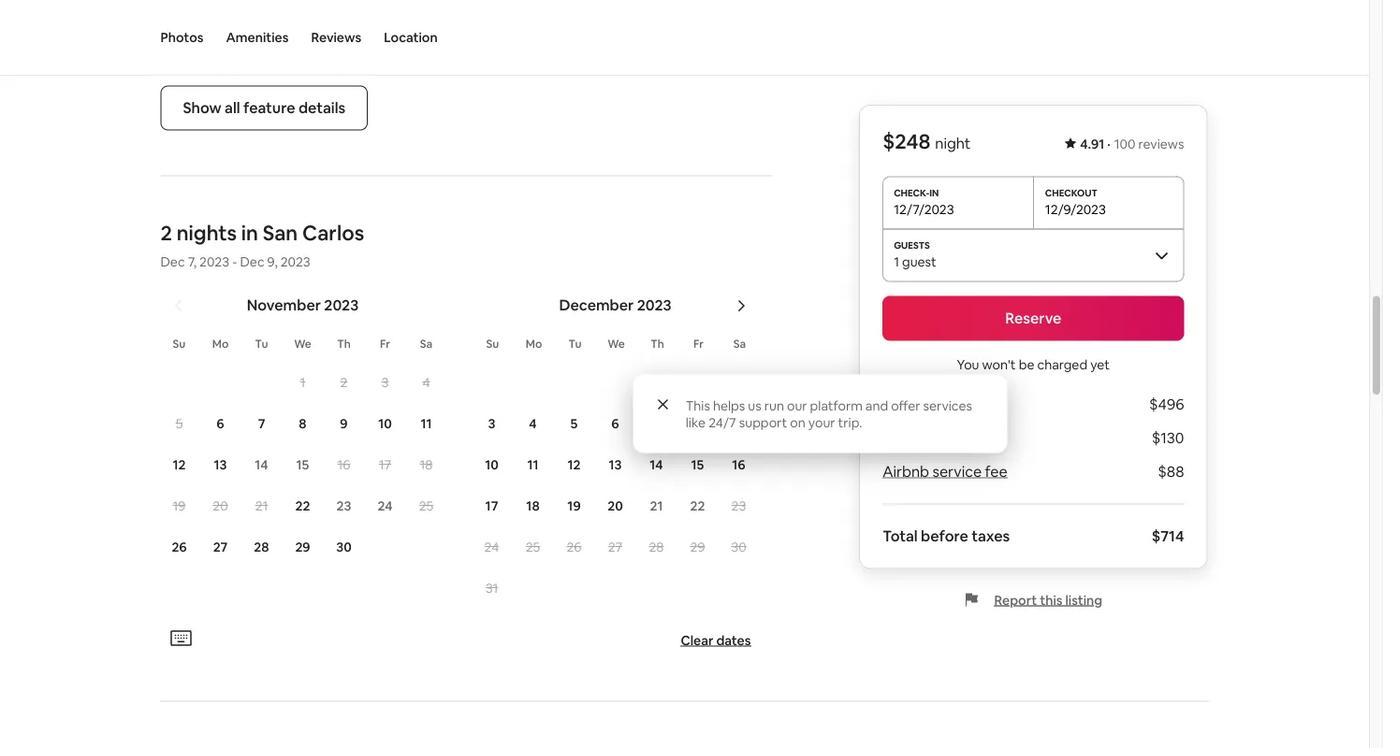 Task type: vqa. For each thing, say whether or not it's contained in the screenshot.


Task type: describe. For each thing, give the bounding box(es) containing it.
on
[[790, 414, 806, 431]]

2 15 button from the left
[[677, 446, 718, 485]]

location
[[384, 29, 438, 46]]

carlos
[[302, 220, 364, 247]]

1 22 button from the left
[[282, 487, 323, 526]]

november 2023
[[247, 296, 359, 315]]

details
[[298, 99, 346, 118]]

0 horizontal spatial 17
[[379, 457, 391, 474]]

2 30 button from the left
[[718, 528, 760, 567]]

lit
[[161, 47, 176, 64]]

2 12 button from the left
[[554, 446, 595, 485]]

helps
[[713, 397, 745, 414]]

night
[[935, 134, 971, 153]]

0 horizontal spatial 10
[[378, 416, 392, 432]]

2 th from the left
[[651, 337, 664, 351]]

7
[[258, 416, 265, 432]]

1 16 button from the left
[[323, 446, 365, 485]]

location button
[[384, 0, 438, 75]]

7,
[[188, 254, 197, 270]]

2 27 button from the left
[[595, 528, 636, 567]]

charged
[[1038, 356, 1088, 373]]

won't
[[982, 356, 1016, 373]]

total
[[883, 527, 918, 546]]

2 tu from the left
[[569, 337, 582, 351]]

28 for first "28" button from left
[[254, 539, 269, 556]]

$248 x 2 nights
[[883, 395, 986, 414]]

report this listing button
[[965, 592, 1103, 609]]

service
[[933, 462, 982, 482]]

$248 x 2 nights button
[[883, 395, 986, 414]]

this
[[1040, 592, 1063, 609]]

2 2 button from the left
[[718, 363, 760, 402]]

san
[[263, 220, 298, 247]]

0 vertical spatial 25 button
[[406, 487, 447, 526]]

1 21 button from the left
[[241, 487, 282, 526]]

0 horizontal spatial 4 button
[[406, 363, 447, 402]]

this
[[686, 397, 710, 414]]

1 su from the left
[[173, 337, 186, 351]]

1 fr from the left
[[380, 337, 390, 351]]

report this listing
[[995, 592, 1103, 609]]

and inside the guest entrance and parking lit path to the guest entrance
[[273, 24, 300, 43]]

1 horizontal spatial 4 button
[[513, 404, 554, 444]]

2 12 from the left
[[568, 457, 581, 474]]

19 for 1st 19 button from the right
[[568, 498, 581, 515]]

1 horizontal spatial 11 button
[[513, 446, 554, 485]]

before
[[921, 527, 969, 546]]

1 we from the left
[[294, 337, 312, 351]]

1 28 button from the left
[[241, 528, 282, 567]]

airbnb service fee button
[[883, 462, 1008, 482]]

1 horizontal spatial 17
[[485, 498, 498, 515]]

reviews
[[1139, 136, 1185, 153]]

november
[[247, 296, 321, 315]]

photos button
[[161, 0, 204, 75]]

23 for 2nd 23 button from the right
[[337, 498, 351, 515]]

guest
[[248, 47, 283, 64]]

$248 for $248 night
[[883, 128, 931, 155]]

31 button
[[471, 569, 513, 608]]

2 9 button from the left
[[718, 404, 760, 444]]

yet
[[1091, 356, 1110, 373]]

1 for 2nd the 1 'button' from right
[[300, 374, 306, 391]]

all
[[225, 99, 240, 118]]

1 dec from the left
[[161, 254, 185, 270]]

2 28 button from the left
[[636, 528, 677, 567]]

2 29 button from the left
[[677, 528, 718, 567]]

2 1 button from the left
[[677, 363, 718, 402]]

1 12 button from the left
[[159, 446, 200, 485]]

9 for 2nd "9" "button"
[[735, 416, 743, 432]]

1 27 from the left
[[213, 539, 228, 556]]

show all feature details
[[183, 99, 346, 118]]

13 for 1st 13 button from left
[[214, 457, 227, 474]]

run
[[765, 397, 784, 414]]

0 vertical spatial 11 button
[[406, 404, 447, 444]]

1 horizontal spatial 18
[[526, 498, 540, 515]]

x
[[921, 395, 929, 414]]

1 23 button from the left
[[323, 487, 365, 526]]

guest entrance and parking lit path to the guest entrance
[[161, 24, 357, 64]]

0 horizontal spatial 3 button
[[365, 363, 406, 402]]

1 horizontal spatial 25
[[526, 539, 540, 556]]

12/7/2023
[[894, 201, 954, 218]]

clear dates button
[[674, 625, 759, 657]]

2 21 button from the left
[[636, 487, 677, 526]]

reviews button
[[311, 0, 362, 75]]

december 2023
[[559, 296, 672, 315]]

2 6 button from the left
[[595, 404, 636, 444]]

december
[[559, 296, 634, 315]]

24 for bottommost 24 button
[[485, 539, 499, 556]]

1 mo from the left
[[212, 337, 229, 351]]

show all feature details button
[[161, 86, 368, 131]]

2 right x
[[932, 395, 940, 414]]

2 mo from the left
[[526, 337, 542, 351]]

-
[[232, 254, 237, 270]]

amenities button
[[226, 0, 289, 75]]

guest
[[161, 24, 203, 43]]

3 for bottommost 3 button
[[488, 416, 496, 432]]

2 6 from the left
[[612, 416, 619, 432]]

4.91 · 100 reviews
[[1080, 136, 1185, 153]]

31
[[486, 580, 498, 597]]

2 5 button from the left
[[554, 404, 595, 444]]

report
[[995, 592, 1037, 609]]

2 up helps
[[735, 374, 743, 391]]

1 for 2nd the 1 'button' from the left
[[695, 374, 701, 391]]

1 13 button from the left
[[200, 446, 241, 485]]

offer
[[891, 397, 921, 414]]

2 nights in san carlos dec 7, 2023 - dec 9, 2023
[[161, 220, 364, 270]]

1 30 from the left
[[336, 539, 352, 556]]

·
[[1108, 136, 1111, 153]]

0 vertical spatial 18
[[420, 457, 433, 474]]

0 vertical spatial 17 button
[[365, 446, 406, 485]]

photos
[[161, 29, 204, 46]]

1 2 button from the left
[[323, 363, 365, 402]]

22 for 1st 22 button from the left
[[295, 498, 310, 515]]

24 for leftmost 24 button
[[378, 498, 393, 515]]

2 we from the left
[[608, 337, 625, 351]]

2 26 button from the left
[[554, 528, 595, 567]]

4.91
[[1080, 136, 1105, 153]]

$130
[[1152, 429, 1185, 448]]

us
[[748, 397, 762, 414]]

22 for 2nd 22 button from left
[[690, 498, 705, 515]]

2 27 from the left
[[608, 539, 623, 556]]

1 horizontal spatial entrance
[[286, 47, 340, 64]]

1 th from the left
[[337, 337, 351, 351]]

clear dates
[[681, 633, 751, 650]]

this helps us run our platform and offer services like 24/7 support on your trip.
[[686, 397, 973, 431]]

like
[[686, 414, 706, 431]]

2 29 from the left
[[690, 539, 705, 556]]

price breakdown dialog
[[633, 375, 1008, 454]]

dates
[[716, 633, 751, 650]]

1 vertical spatial 18 button
[[513, 487, 554, 526]]

1 27 button from the left
[[200, 528, 241, 567]]

1 horizontal spatial 17 button
[[471, 487, 513, 526]]

our
[[787, 397, 807, 414]]

the
[[225, 47, 246, 64]]

and inside this helps us run our platform and offer services like 24/7 support on your trip.
[[866, 397, 888, 414]]

1 6 from the left
[[217, 416, 224, 432]]

9,
[[267, 254, 278, 270]]

1 26 button from the left
[[159, 528, 200, 567]]

2023 right 9,
[[281, 254, 311, 270]]

1 horizontal spatial nights
[[944, 395, 986, 414]]

0 horizontal spatial entrance
[[207, 24, 270, 43]]

services
[[923, 397, 973, 414]]

2023 left - at the left top of the page
[[199, 254, 229, 270]]

$88
[[1158, 462, 1185, 482]]

1 5 button from the left
[[159, 404, 200, 444]]



Task type: locate. For each thing, give the bounding box(es) containing it.
1 horizontal spatial th
[[651, 337, 664, 351]]

13 for first 13 button from the right
[[609, 457, 622, 474]]

0 horizontal spatial 29
[[295, 539, 310, 556]]

1 vertical spatial 24
[[485, 539, 499, 556]]

$248 left night
[[883, 128, 931, 155]]

1 horizontal spatial 4
[[529, 416, 537, 432]]

9 right the 7
[[340, 416, 348, 432]]

1 horizontal spatial 11
[[527, 457, 539, 474]]

and
[[273, 24, 300, 43], [866, 397, 888, 414]]

0 horizontal spatial 21 button
[[241, 487, 282, 526]]

1 30 button from the left
[[323, 528, 365, 567]]

23
[[337, 498, 351, 515], [732, 498, 746, 515]]

reviews
[[311, 29, 362, 46]]

2 1 from the left
[[695, 374, 701, 391]]

2 9 from the left
[[735, 416, 743, 432]]

path
[[179, 47, 206, 64]]

0 horizontal spatial su
[[173, 337, 186, 351]]

0 horizontal spatial 22 button
[[282, 487, 323, 526]]

0 vertical spatial 24 button
[[365, 487, 406, 526]]

2 16 from the left
[[732, 457, 746, 474]]

0 horizontal spatial sa
[[420, 337, 433, 351]]

0 horizontal spatial 19 button
[[159, 487, 200, 526]]

entrance up the the
[[207, 24, 270, 43]]

2 30 from the left
[[731, 539, 747, 556]]

fee
[[985, 462, 1008, 482]]

2 22 button from the left
[[677, 487, 718, 526]]

15 button down like
[[677, 446, 718, 485]]

we down the november 2023
[[294, 337, 312, 351]]

support
[[739, 414, 788, 431]]

1 horizontal spatial 16 button
[[718, 446, 760, 485]]

1 horizontal spatial 26 button
[[554, 528, 595, 567]]

1 15 from the left
[[296, 457, 309, 474]]

2 23 from the left
[[732, 498, 746, 515]]

24/7
[[709, 414, 736, 431]]

19 for first 19 button from the left
[[173, 498, 186, 515]]

19 button
[[159, 487, 200, 526], [554, 487, 595, 526]]

1 horizontal spatial 21
[[650, 498, 663, 515]]

0 horizontal spatial dec
[[161, 254, 185, 270]]

8 for second 8 button from left
[[694, 416, 702, 432]]

18 button
[[406, 446, 447, 485], [513, 487, 554, 526]]

your
[[809, 414, 835, 431]]

0 vertical spatial 4 button
[[406, 363, 447, 402]]

0 horizontal spatial 27
[[213, 539, 228, 556]]

30 button
[[323, 528, 365, 567], [718, 528, 760, 567]]

2 13 from the left
[[609, 457, 622, 474]]

tu down the 'november'
[[255, 337, 268, 351]]

2 left in
[[161, 220, 172, 247]]

1 horizontal spatial 20
[[608, 498, 623, 515]]

17 button
[[365, 446, 406, 485], [471, 487, 513, 526]]

20 button
[[200, 487, 241, 526], [595, 487, 636, 526]]

2 19 button from the left
[[554, 487, 595, 526]]

9 for 2nd "9" "button" from the right
[[340, 416, 348, 432]]

0 horizontal spatial 27 button
[[200, 528, 241, 567]]

entrance down parking
[[286, 47, 340, 64]]

and up guest
[[273, 24, 300, 43]]

1 5 from the left
[[176, 416, 183, 432]]

2023 right the 'november'
[[324, 296, 359, 315]]

27 button
[[200, 528, 241, 567], [595, 528, 636, 567]]

0 horizontal spatial 6 button
[[200, 404, 241, 444]]

16 button
[[323, 446, 365, 485], [718, 446, 760, 485]]

1 14 from the left
[[255, 457, 268, 474]]

2 $248 from the top
[[883, 395, 917, 414]]

1 horizontal spatial su
[[486, 337, 499, 351]]

2 15 from the left
[[691, 457, 704, 474]]

1 16 from the left
[[337, 457, 351, 474]]

2 button left run
[[718, 363, 760, 402]]

0 horizontal spatial 30 button
[[323, 528, 365, 567]]

2 19 from the left
[[568, 498, 581, 515]]

6
[[217, 416, 224, 432], [612, 416, 619, 432]]

show
[[183, 99, 222, 118]]

0 horizontal spatial th
[[337, 337, 351, 351]]

nights
[[177, 220, 237, 247], [944, 395, 986, 414]]

0 horizontal spatial 28
[[254, 539, 269, 556]]

2 su from the left
[[486, 337, 499, 351]]

1 9 from the left
[[340, 416, 348, 432]]

airbnb service fee
[[883, 462, 1008, 482]]

11 for the topmost 11 button
[[421, 416, 432, 432]]

parking
[[303, 24, 357, 43]]

2 20 from the left
[[608, 498, 623, 515]]

0 horizontal spatial 9 button
[[323, 404, 365, 444]]

25 button
[[406, 487, 447, 526], [513, 528, 554, 567]]

1 horizontal spatial 16
[[732, 457, 746, 474]]

1 sa from the left
[[420, 337, 433, 351]]

2 fr from the left
[[694, 337, 704, 351]]

$496
[[1150, 395, 1185, 414]]

dec left 7,
[[161, 254, 185, 270]]

8 for first 8 button from left
[[299, 416, 307, 432]]

1 14 button from the left
[[241, 446, 282, 485]]

1 vertical spatial 3 button
[[471, 404, 513, 444]]

1 horizontal spatial 1
[[695, 374, 701, 391]]

1 20 from the left
[[213, 498, 228, 515]]

1 vertical spatial 24 button
[[471, 528, 513, 567]]

0 horizontal spatial 30
[[336, 539, 352, 556]]

2 23 button from the left
[[718, 487, 760, 526]]

2 22 from the left
[[690, 498, 705, 515]]

nights up 7,
[[177, 220, 237, 247]]

4
[[423, 374, 430, 391], [529, 416, 537, 432]]

20
[[213, 498, 228, 515], [608, 498, 623, 515]]

0 horizontal spatial 11 button
[[406, 404, 447, 444]]

2 inside 2 nights in san carlos dec 7, 2023 - dec 9, 2023
[[161, 220, 172, 247]]

accessibility features region
[[153, 0, 780, 131]]

we down the december 2023
[[608, 337, 625, 351]]

0 vertical spatial 17
[[379, 457, 391, 474]]

1 20 button from the left
[[200, 487, 241, 526]]

10
[[378, 416, 392, 432], [485, 457, 499, 474]]

12 button
[[159, 446, 200, 485], [554, 446, 595, 485]]

15 for first 15 button from the right
[[691, 457, 704, 474]]

1 19 button from the left
[[159, 487, 200, 526]]

1 12 from the left
[[173, 457, 186, 474]]

0 horizontal spatial 9
[[340, 416, 348, 432]]

0 horizontal spatial tu
[[255, 337, 268, 351]]

$248 for $248 x 2 nights
[[883, 395, 917, 414]]

total before taxes
[[883, 527, 1010, 546]]

0 horizontal spatial fr
[[380, 337, 390, 351]]

14 for first 14 button from right
[[650, 457, 663, 474]]

2 26 from the left
[[567, 539, 582, 556]]

0 vertical spatial nights
[[177, 220, 237, 247]]

0 horizontal spatial 20
[[213, 498, 228, 515]]

3 for the leftmost 3 button
[[382, 374, 389, 391]]

8 button left the us
[[677, 404, 718, 444]]

0 vertical spatial and
[[273, 24, 300, 43]]

24
[[378, 498, 393, 515], [485, 539, 499, 556]]

0 horizontal spatial and
[[273, 24, 300, 43]]

1 vertical spatial 3
[[488, 416, 496, 432]]

1 horizontal spatial 10
[[485, 457, 499, 474]]

0 vertical spatial entrance
[[207, 24, 270, 43]]

1 horizontal spatial fr
[[694, 337, 704, 351]]

12
[[173, 457, 186, 474], [568, 457, 581, 474]]

2 dec from the left
[[240, 254, 264, 270]]

29 button
[[282, 528, 323, 567], [677, 528, 718, 567]]

17
[[379, 457, 391, 474], [485, 498, 498, 515]]

0 horizontal spatial 22
[[295, 498, 310, 515]]

1
[[300, 374, 306, 391], [695, 374, 701, 391]]

and left the offer
[[866, 397, 888, 414]]

14
[[255, 457, 268, 474], [650, 457, 663, 474]]

1 horizontal spatial 15 button
[[677, 446, 718, 485]]

8 button
[[282, 404, 323, 444], [677, 404, 718, 444]]

1 1 from the left
[[300, 374, 306, 391]]

1 29 from the left
[[295, 539, 310, 556]]

1 29 button from the left
[[282, 528, 323, 567]]

tu
[[255, 337, 268, 351], [569, 337, 582, 351]]

you
[[957, 356, 980, 373]]

16
[[337, 457, 351, 474], [732, 457, 746, 474]]

15 button down 7 button
[[282, 446, 323, 485]]

0 horizontal spatial 1 button
[[282, 363, 323, 402]]

1 tu from the left
[[255, 337, 268, 351]]

$248 night
[[883, 128, 971, 155]]

entrance
[[207, 24, 270, 43], [286, 47, 340, 64]]

0 horizontal spatial mo
[[212, 337, 229, 351]]

2 8 from the left
[[694, 416, 702, 432]]

21
[[255, 498, 268, 515], [650, 498, 663, 515]]

you won't be charged yet
[[957, 356, 1110, 373]]

0 horizontal spatial 5 button
[[159, 404, 200, 444]]

0 horizontal spatial 19
[[173, 498, 186, 515]]

10 button
[[365, 404, 406, 444], [471, 446, 513, 485]]

nights right x
[[944, 395, 986, 414]]

amenities
[[226, 29, 289, 46]]

1 horizontal spatial 29 button
[[677, 528, 718, 567]]

0 horizontal spatial 24 button
[[365, 487, 406, 526]]

1 8 from the left
[[299, 416, 307, 432]]

1 horizontal spatial 24
[[485, 539, 499, 556]]

nights inside 2 nights in san carlos dec 7, 2023 - dec 9, 2023
[[177, 220, 237, 247]]

2 8 button from the left
[[677, 404, 718, 444]]

0 horizontal spatial 11
[[421, 416, 432, 432]]

15
[[296, 457, 309, 474], [691, 457, 704, 474]]

1 23 from the left
[[337, 498, 351, 515]]

0 horizontal spatial 26
[[172, 539, 187, 556]]

listing
[[1066, 592, 1103, 609]]

calendar application
[[138, 276, 1384, 625]]

1 6 button from the left
[[200, 404, 241, 444]]

2 5 from the left
[[571, 416, 578, 432]]

6 button left like
[[595, 404, 636, 444]]

23 for 1st 23 button from the right
[[732, 498, 746, 515]]

reserve
[[1006, 309, 1062, 328]]

clear
[[681, 633, 714, 650]]

11 for right 11 button
[[527, 457, 539, 474]]

8 button right the 7
[[282, 404, 323, 444]]

15 for 2nd 15 button from the right
[[296, 457, 309, 474]]

trip.
[[838, 414, 863, 431]]

1 horizontal spatial 1 button
[[677, 363, 718, 402]]

1 horizontal spatial 24 button
[[471, 528, 513, 567]]

1 vertical spatial 10 button
[[471, 446, 513, 485]]

0 horizontal spatial 25
[[419, 498, 434, 515]]

12/9/2023
[[1045, 201, 1106, 218]]

0 vertical spatial 3
[[382, 374, 389, 391]]

1 horizontal spatial 8 button
[[677, 404, 718, 444]]

1 horizontal spatial 22 button
[[677, 487, 718, 526]]

dec right - at the left top of the page
[[240, 254, 264, 270]]

0 horizontal spatial 13 button
[[200, 446, 241, 485]]

2 20 button from the left
[[595, 487, 636, 526]]

reserve button
[[883, 296, 1185, 341]]

1 15 button from the left
[[282, 446, 323, 485]]

8 down this
[[694, 416, 702, 432]]

1 22 from the left
[[295, 498, 310, 515]]

0 vertical spatial 10 button
[[365, 404, 406, 444]]

4 for rightmost 4 button
[[529, 416, 537, 432]]

16 for second the 16 button from right
[[337, 457, 351, 474]]

2 21 from the left
[[650, 498, 663, 515]]

0 vertical spatial 3 button
[[365, 363, 406, 402]]

0 horizontal spatial 12 button
[[159, 446, 200, 485]]

be
[[1019, 356, 1035, 373]]

we
[[294, 337, 312, 351], [608, 337, 625, 351]]

0 horizontal spatial 10 button
[[365, 404, 406, 444]]

2 button down the november 2023
[[323, 363, 365, 402]]

28 for second "28" button from the left
[[649, 539, 664, 556]]

1 horizontal spatial 9
[[735, 416, 743, 432]]

1 21 from the left
[[255, 498, 268, 515]]

22 button down like
[[677, 487, 718, 526]]

2 sa from the left
[[734, 337, 746, 351]]

1 down the november 2023
[[300, 374, 306, 391]]

1 8 button from the left
[[282, 404, 323, 444]]

1 horizontal spatial 27
[[608, 539, 623, 556]]

1 horizontal spatial 12 button
[[554, 446, 595, 485]]

2 14 from the left
[[650, 457, 663, 474]]

24 button
[[365, 487, 406, 526], [471, 528, 513, 567]]

22 button down 7 button
[[282, 487, 323, 526]]

1 horizontal spatial 27 button
[[595, 528, 636, 567]]

9
[[340, 416, 348, 432], [735, 416, 743, 432]]

1 horizontal spatial 25 button
[[513, 528, 554, 567]]

1 horizontal spatial 8
[[694, 416, 702, 432]]

27
[[213, 539, 228, 556], [608, 539, 623, 556]]

airbnb
[[883, 462, 930, 482]]

1 horizontal spatial 6 button
[[595, 404, 636, 444]]

11
[[421, 416, 432, 432], [527, 457, 539, 474]]

0 horizontal spatial 29 button
[[282, 528, 323, 567]]

2023 right december
[[637, 296, 672, 315]]

$714
[[1152, 527, 1185, 546]]

14 for 2nd 14 button from right
[[255, 457, 268, 474]]

th
[[337, 337, 351, 351], [651, 337, 664, 351]]

1 9 button from the left
[[323, 404, 365, 444]]

9 button
[[323, 404, 365, 444], [718, 404, 760, 444]]

0 horizontal spatial 15 button
[[282, 446, 323, 485]]

sa
[[420, 337, 433, 351], [734, 337, 746, 351]]

0 horizontal spatial 24
[[378, 498, 393, 515]]

8 right the 7
[[299, 416, 307, 432]]

1 1 button from the left
[[282, 363, 323, 402]]

1 horizontal spatial mo
[[526, 337, 542, 351]]

feature
[[243, 99, 295, 118]]

1 vertical spatial 17
[[485, 498, 498, 515]]

100
[[1115, 136, 1136, 153]]

1 up this
[[695, 374, 701, 391]]

2 28 from the left
[[649, 539, 664, 556]]

1 horizontal spatial 6
[[612, 416, 619, 432]]

0 horizontal spatial 8 button
[[282, 404, 323, 444]]

1 26 from the left
[[172, 539, 187, 556]]

1 horizontal spatial 13
[[609, 457, 622, 474]]

1 horizontal spatial 26
[[567, 539, 582, 556]]

0 horizontal spatial 12
[[173, 457, 186, 474]]

16 for second the 16 button from left
[[732, 457, 746, 474]]

$248 left x
[[883, 395, 917, 414]]

platform
[[810, 397, 863, 414]]

1 $248 from the top
[[883, 128, 931, 155]]

2 16 button from the left
[[718, 446, 760, 485]]

1 13 from the left
[[214, 457, 227, 474]]

0 vertical spatial 18 button
[[406, 446, 447, 485]]

6 button left the 7
[[200, 404, 241, 444]]

9 down helps
[[735, 416, 743, 432]]

0 vertical spatial 24
[[378, 498, 393, 515]]

th down the november 2023
[[337, 337, 351, 351]]

1 button up like
[[677, 363, 718, 402]]

28
[[254, 539, 269, 556], [649, 539, 664, 556]]

tu down december
[[569, 337, 582, 351]]

8
[[299, 416, 307, 432], [694, 416, 702, 432]]

1 19 from the left
[[173, 498, 186, 515]]

6 left the 7
[[217, 416, 224, 432]]

26 button
[[159, 528, 200, 567], [554, 528, 595, 567]]

taxes
[[972, 527, 1010, 546]]

1 horizontal spatial 30
[[731, 539, 747, 556]]

0 horizontal spatial 16 button
[[323, 446, 365, 485]]

0 horizontal spatial 18 button
[[406, 446, 447, 485]]

2 down the november 2023
[[340, 374, 348, 391]]

2 13 button from the left
[[595, 446, 636, 485]]

0 horizontal spatial 16
[[337, 457, 351, 474]]

0 vertical spatial 25
[[419, 498, 434, 515]]

to
[[209, 47, 222, 64]]

in
[[241, 220, 258, 247]]

1 vertical spatial 11
[[527, 457, 539, 474]]

7 button
[[241, 404, 282, 444]]

6 left like
[[612, 416, 619, 432]]

2 button
[[323, 363, 365, 402], [718, 363, 760, 402]]

dec
[[161, 254, 185, 270], [240, 254, 264, 270]]

14 button
[[241, 446, 282, 485], [636, 446, 677, 485]]

1 horizontal spatial 18 button
[[513, 487, 554, 526]]

2 14 button from the left
[[636, 446, 677, 485]]

1 button up 7 button
[[282, 363, 323, 402]]

su
[[173, 337, 186, 351], [486, 337, 499, 351]]

0 horizontal spatial 23
[[337, 498, 351, 515]]

th down the december 2023
[[651, 337, 664, 351]]

2
[[161, 220, 172, 247], [340, 374, 348, 391], [735, 374, 743, 391], [932, 395, 940, 414]]

1 28 from the left
[[254, 539, 269, 556]]

0 horizontal spatial 26 button
[[159, 528, 200, 567]]

4 for the left 4 button
[[423, 374, 430, 391]]



